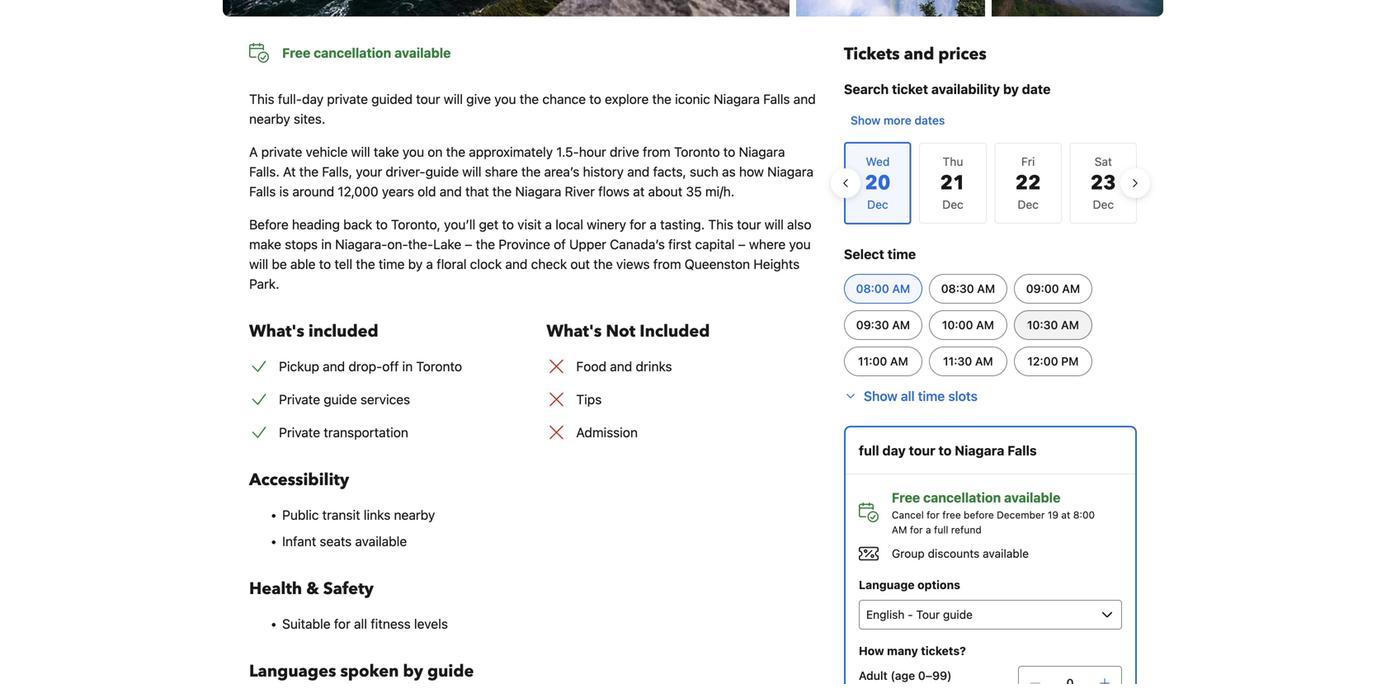 Task type: locate. For each thing, give the bounding box(es) containing it.
all down 11:00 am
[[901, 388, 915, 404]]

falls up how
[[764, 91, 790, 107]]

december
[[997, 509, 1045, 521]]

falls inside a private vehicle will take you on the approximately 1.5-hour drive from toronto to niagara falls. at the falls, your driver-guide will share the area's history and facts, such as how niagara falls is around 12,000 years old and that the niagara river flows at about 35 mi/h.
[[249, 184, 276, 199]]

free for free cancellation available
[[282, 45, 311, 61]]

you inside this full-day private guided tour will give you the chance to explore the iconic niagara falls and nearby sites.
[[495, 91, 516, 107]]

0 vertical spatial nearby
[[249, 111, 290, 127]]

cancellation for free cancellation available
[[314, 45, 392, 61]]

check
[[531, 256, 567, 272]]

dec inside fri 22 dec
[[1018, 198, 1039, 211]]

time
[[888, 246, 916, 262], [379, 256, 405, 272], [918, 388, 945, 404]]

will up that
[[462, 164, 482, 180]]

in inside before heading back to toronto, you'll get to visit a local winery for a tasting. this tour will also make stops in niagara-on-the-lake – the province of upper canada's first capital – where you will be able to tell the time by a floral clock and check out the views from queenston heights park.
[[321, 237, 332, 252]]

am right the 10:00
[[977, 318, 995, 332]]

able
[[290, 256, 316, 272]]

0 vertical spatial day
[[302, 91, 324, 107]]

0 vertical spatial at
[[633, 184, 645, 199]]

free inside free cancellation available cancel for free before december 19 at 8:00 am for a full refund
[[892, 490, 921, 506]]

available up guided
[[395, 45, 451, 61]]

0 vertical spatial tour
[[416, 91, 440, 107]]

private up accessibility
[[279, 425, 320, 440]]

infant seats available
[[282, 534, 407, 549]]

1 vertical spatial free
[[892, 490, 921, 506]]

guide up the private transportation
[[324, 392, 357, 407]]

what's for what's not included
[[547, 320, 602, 343]]

falls down falls.
[[249, 184, 276, 199]]

am right 08:30
[[978, 282, 996, 296]]

1 vertical spatial full
[[934, 524, 949, 536]]

1 dec from the left
[[943, 198, 964, 211]]

tour right guided
[[416, 91, 440, 107]]

a inside free cancellation available cancel for free before december 19 at 8:00 am for a full refund
[[926, 524, 932, 536]]

dec for 23
[[1093, 198, 1114, 211]]

for up canada's
[[630, 217, 647, 232]]

0 vertical spatial show
[[851, 114, 881, 127]]

available for free cancellation available
[[395, 45, 451, 61]]

0 vertical spatial private
[[327, 91, 368, 107]]

the
[[520, 91, 539, 107], [653, 91, 672, 107], [446, 144, 466, 160], [299, 164, 319, 180], [522, 164, 541, 180], [493, 184, 512, 199], [476, 237, 495, 252], [356, 256, 375, 272], [594, 256, 613, 272]]

1 – from the left
[[465, 237, 473, 252]]

0 horizontal spatial tour
[[416, 91, 440, 107]]

1 vertical spatial this
[[709, 217, 734, 232]]

1 horizontal spatial full
[[934, 524, 949, 536]]

1 vertical spatial tour
[[737, 217, 762, 232]]

full down free
[[934, 524, 949, 536]]

about
[[648, 184, 683, 199]]

drop-
[[349, 359, 382, 374]]

will up 'your'
[[351, 144, 370, 160]]

nearby right "links"
[[394, 507, 435, 523]]

the right the on
[[446, 144, 466, 160]]

toronto up "such" at the top of the page
[[674, 144, 720, 160]]

the left iconic
[[653, 91, 672, 107]]

to up as
[[724, 144, 736, 160]]

1 horizontal spatial this
[[709, 217, 734, 232]]

available down "links"
[[355, 534, 407, 549]]

falls up december
[[1008, 443, 1037, 459]]

am right 08:00
[[893, 282, 911, 296]]

and inside before heading back to toronto, you'll get to visit a local winery for a tasting. this tour will also make stops in niagara-on-the-lake – the province of upper canada's first capital – where you will be able to tell the time by a floral clock and check out the views from queenston heights park.
[[506, 256, 528, 272]]

this up capital
[[709, 217, 734, 232]]

day up sites.
[[302, 91, 324, 107]]

am down cancel
[[892, 524, 908, 536]]

how
[[740, 164, 764, 180]]

falls,
[[322, 164, 353, 180]]

suitable
[[282, 616, 331, 632]]

0 horizontal spatial full
[[859, 443, 880, 459]]

0 horizontal spatial what's
[[249, 320, 305, 343]]

hour
[[579, 144, 607, 160]]

10:00
[[943, 318, 974, 332]]

niagara-
[[335, 237, 387, 252]]

22
[[1016, 170, 1041, 197]]

1 vertical spatial all
[[354, 616, 367, 632]]

private
[[327, 91, 368, 107], [261, 144, 302, 160]]

dec down 23
[[1093, 198, 1114, 211]]

19
[[1048, 509, 1059, 521]]

available up december
[[1005, 490, 1061, 506]]

you right give on the left of the page
[[495, 91, 516, 107]]

a down the-
[[426, 256, 433, 272]]

0 vertical spatial falls
[[764, 91, 790, 107]]

back
[[343, 217, 372, 232]]

1 horizontal spatial dec
[[1018, 198, 1039, 211]]

09:30
[[857, 318, 890, 332]]

region
[[831, 135, 1151, 231]]

dates
[[915, 114, 945, 127]]

from
[[643, 144, 671, 160], [654, 256, 682, 272]]

time right select
[[888, 246, 916, 262]]

refund
[[952, 524, 982, 536]]

for left free
[[927, 509, 940, 521]]

cancellation inside free cancellation available cancel for free before december 19 at 8:00 am for a full refund
[[924, 490, 1001, 506]]

all inside the "show all time slots" button
[[901, 388, 915, 404]]

this inside before heading back to toronto, you'll get to visit a local winery for a tasting. this tour will also make stops in niagara-on-the-lake – the province of upper canada's first capital – where you will be able to tell the time by a floral clock and check out the views from queenston heights park.
[[709, 217, 734, 232]]

tour up where
[[737, 217, 762, 232]]

will left give on the left of the page
[[444, 91, 463, 107]]

fitness
[[371, 616, 411, 632]]

available
[[395, 45, 451, 61], [1005, 490, 1061, 506], [355, 534, 407, 549], [983, 547, 1029, 561]]

1 vertical spatial day
[[883, 443, 906, 459]]

1 vertical spatial in
[[402, 359, 413, 374]]

how many tickets?
[[859, 644, 967, 658]]

1 horizontal spatial nearby
[[394, 507, 435, 523]]

dec inside thu 21 dec
[[943, 198, 964, 211]]

0 vertical spatial full
[[859, 443, 880, 459]]

time down on-
[[379, 256, 405, 272]]

the left chance
[[520, 91, 539, 107]]

the down approximately
[[522, 164, 541, 180]]

full down the "show all time slots" button
[[859, 443, 880, 459]]

0 horizontal spatial falls
[[249, 184, 276, 199]]

cancellation
[[314, 45, 392, 61], [924, 490, 1001, 506]]

2 vertical spatial tour
[[909, 443, 936, 459]]

tasting.
[[660, 217, 705, 232]]

1 vertical spatial by
[[408, 256, 423, 272]]

niagara up how
[[739, 144, 785, 160]]

visit
[[518, 217, 542, 232]]

at right flows
[[633, 184, 645, 199]]

0 horizontal spatial day
[[302, 91, 324, 107]]

what's for what's included
[[249, 320, 305, 343]]

to
[[590, 91, 602, 107], [724, 144, 736, 160], [376, 217, 388, 232], [502, 217, 514, 232], [319, 256, 331, 272], [939, 443, 952, 459]]

facts,
[[653, 164, 687, 180]]

2 private from the top
[[279, 425, 320, 440]]

0 vertical spatial this
[[249, 91, 275, 107]]

1 private from the top
[[279, 392, 320, 407]]

the down niagara-
[[356, 256, 375, 272]]

cancellation up guided
[[314, 45, 392, 61]]

nearby
[[249, 111, 290, 127], [394, 507, 435, 523]]

all
[[901, 388, 915, 404], [354, 616, 367, 632]]

2 horizontal spatial tour
[[909, 443, 936, 459]]

show inside the "show all time slots" button
[[864, 388, 898, 404]]

0 horizontal spatial cancellation
[[314, 45, 392, 61]]

1 vertical spatial you
[[403, 144, 424, 160]]

private left guided
[[327, 91, 368, 107]]

to right the back
[[376, 217, 388, 232]]

niagara down area's
[[515, 184, 562, 199]]

1 horizontal spatial at
[[1062, 509, 1071, 521]]

region containing 21
[[831, 135, 1151, 231]]

time left slots
[[918, 388, 945, 404]]

by left date
[[1004, 81, 1019, 97]]

0 horizontal spatial in
[[321, 237, 332, 252]]

guided
[[372, 91, 413, 107]]

you up driver-
[[403, 144, 424, 160]]

niagara
[[714, 91, 760, 107], [739, 144, 785, 160], [768, 164, 814, 180], [515, 184, 562, 199], [955, 443, 1005, 459]]

2 dec from the left
[[1018, 198, 1039, 211]]

and down province
[[506, 256, 528, 272]]

will up park.
[[249, 256, 268, 272]]

for down cancel
[[910, 524, 923, 536]]

1 horizontal spatial free
[[892, 490, 921, 506]]

you down also
[[790, 237, 811, 252]]

take
[[374, 144, 399, 160]]

1 vertical spatial toronto
[[416, 359, 462, 374]]

0 vertical spatial all
[[901, 388, 915, 404]]

by down the-
[[408, 256, 423, 272]]

0 horizontal spatial time
[[379, 256, 405, 272]]

1 horizontal spatial –
[[739, 237, 746, 252]]

a up discounts
[[926, 524, 932, 536]]

guide down the on
[[426, 164, 459, 180]]

prices
[[939, 43, 987, 66]]

0 horizontal spatial at
[[633, 184, 645, 199]]

to down slots
[[939, 443, 952, 459]]

stops
[[285, 237, 318, 252]]

falls inside this full-day private guided tour will give you the chance to explore the iconic niagara falls and nearby sites.
[[764, 91, 790, 107]]

free up full-
[[282, 45, 311, 61]]

private for private transportation
[[279, 425, 320, 440]]

am for 10:00 am
[[977, 318, 995, 332]]

park.
[[249, 276, 280, 292]]

your
[[356, 164, 382, 180]]

private
[[279, 392, 320, 407], [279, 425, 320, 440]]

this left full-
[[249, 91, 275, 107]]

at
[[283, 164, 296, 180]]

day inside this full-day private guided tour will give you the chance to explore the iconic niagara falls and nearby sites.
[[302, 91, 324, 107]]

you inside before heading back to toronto, you'll get to visit a local winery for a tasting. this tour will also make stops in niagara-on-the-lake – the province of upper canada's first capital – where you will be able to tell the time by a floral clock and check out the views from queenston heights park.
[[790, 237, 811, 252]]

get
[[479, 217, 499, 232]]

from down first
[[654, 256, 682, 272]]

0 horizontal spatial dec
[[943, 198, 964, 211]]

and down drive
[[628, 164, 650, 180]]

1 horizontal spatial falls
[[764, 91, 790, 107]]

dec
[[943, 198, 964, 211], [1018, 198, 1039, 211], [1093, 198, 1114, 211]]

0 horizontal spatial private
[[261, 144, 302, 160]]

09:00
[[1027, 282, 1060, 296]]

0 vertical spatial guide
[[426, 164, 459, 180]]

sat
[[1095, 155, 1113, 168]]

show more dates button
[[844, 106, 952, 135]]

adult (age 0–99)
[[859, 669, 952, 683]]

am right 09:00
[[1063, 282, 1081, 296]]

select time
[[844, 246, 916, 262]]

free for free cancellation available cancel for free before december 19 at 8:00 am for a full refund
[[892, 490, 921, 506]]

in right off
[[402, 359, 413, 374]]

a
[[545, 217, 552, 232], [650, 217, 657, 232], [426, 256, 433, 272], [926, 524, 932, 536]]

2 horizontal spatial you
[[790, 237, 811, 252]]

nearby down full-
[[249, 111, 290, 127]]

0 horizontal spatial toronto
[[416, 359, 462, 374]]

dec down 21
[[943, 198, 964, 211]]

health & safety
[[249, 578, 374, 601]]

what's up food
[[547, 320, 602, 343]]

private guide services
[[279, 392, 410, 407]]

am for 11:30 am
[[976, 355, 994, 368]]

0 horizontal spatial this
[[249, 91, 275, 107]]

show inside show more dates button
[[851, 114, 881, 127]]

08:00
[[857, 282, 890, 296]]

am right 11:30
[[976, 355, 994, 368]]

mi/h.
[[706, 184, 735, 199]]

1 horizontal spatial in
[[402, 359, 413, 374]]

0 vertical spatial toronto
[[674, 144, 720, 160]]

1 horizontal spatial all
[[901, 388, 915, 404]]

old
[[418, 184, 436, 199]]

available for group discounts available
[[983, 547, 1029, 561]]

dec inside sat 23 dec
[[1093, 198, 1114, 211]]

1 horizontal spatial private
[[327, 91, 368, 107]]

and left search
[[794, 91, 816, 107]]

1 vertical spatial from
[[654, 256, 682, 272]]

what's not included
[[547, 320, 710, 343]]

how
[[859, 644, 885, 658]]

time inside before heading back to toronto, you'll get to visit a local winery for a tasting. this tour will also make stops in niagara-on-the-lake – the province of upper canada's first capital – where you will be able to tell the time by a floral clock and check out the views from queenston heights park.
[[379, 256, 405, 272]]

private up "at" at the left of the page
[[261, 144, 302, 160]]

vehicle
[[306, 144, 348, 160]]

1 vertical spatial show
[[864, 388, 898, 404]]

as
[[722, 164, 736, 180]]

0 vertical spatial free
[[282, 45, 311, 61]]

1 vertical spatial at
[[1062, 509, 1071, 521]]

free up cancel
[[892, 490, 921, 506]]

pm
[[1062, 355, 1079, 368]]

private for private guide services
[[279, 392, 320, 407]]

2 horizontal spatial time
[[918, 388, 945, 404]]

1 vertical spatial falls
[[249, 184, 276, 199]]

0 vertical spatial cancellation
[[314, 45, 392, 61]]

12:00
[[1028, 355, 1059, 368]]

am right 10:30
[[1062, 318, 1080, 332]]

show down search
[[851, 114, 881, 127]]

this inside this full-day private guided tour will give you the chance to explore the iconic niagara falls and nearby sites.
[[249, 91, 275, 107]]

1 horizontal spatial tour
[[737, 217, 762, 232]]

1 vertical spatial private
[[279, 425, 320, 440]]

dec for 22
[[1018, 198, 1039, 211]]

a private vehicle will take you on the approximately 1.5-hour drive from toronto to niagara falls. at the falls, your driver-guide will share the area's history and facts, such as how niagara falls is around 12,000 years old and that the niagara river flows at about 35 mi/h.
[[249, 144, 814, 199]]

from up facts,
[[643, 144, 671, 160]]

0 horizontal spatial nearby
[[249, 111, 290, 127]]

links
[[364, 507, 391, 523]]

0 horizontal spatial free
[[282, 45, 311, 61]]

a up canada's
[[650, 217, 657, 232]]

– right lake
[[465, 237, 473, 252]]

dec down 22
[[1018, 198, 1039, 211]]

to right chance
[[590, 91, 602, 107]]

0 horizontal spatial you
[[403, 144, 424, 160]]

pickup
[[279, 359, 319, 374]]

all left fitness
[[354, 616, 367, 632]]

toronto inside a private vehicle will take you on the approximately 1.5-hour drive from toronto to niagara falls. at the falls, your driver-guide will share the area's history and facts, such as how niagara falls is around 12,000 years old and that the niagara river flows at about 35 mi/h.
[[674, 144, 720, 160]]

and right food
[[610, 359, 633, 374]]

3 dec from the left
[[1093, 198, 1114, 211]]

1 what's from the left
[[249, 320, 305, 343]]

capital
[[695, 237, 735, 252]]

8:00
[[1074, 509, 1095, 521]]

driver-
[[386, 164, 426, 180]]

0 vertical spatial by
[[1004, 81, 1019, 97]]

niagara right iconic
[[714, 91, 760, 107]]

tour down 'show all time slots'
[[909, 443, 936, 459]]

tour inside this full-day private guided tour will give you the chance to explore the iconic niagara falls and nearby sites.
[[416, 91, 440, 107]]

cancellation up free
[[924, 490, 1001, 506]]

is
[[279, 184, 289, 199]]

2 what's from the left
[[547, 320, 602, 343]]

winery
[[587, 217, 627, 232]]

lake
[[433, 237, 462, 252]]

0 vertical spatial you
[[495, 91, 516, 107]]

1 horizontal spatial cancellation
[[924, 490, 1001, 506]]

0 vertical spatial private
[[279, 392, 320, 407]]

1 horizontal spatial you
[[495, 91, 516, 107]]

guide inside a private vehicle will take you on the approximately 1.5-hour drive from toronto to niagara falls. at the falls, your driver-guide will share the area's history and facts, such as how niagara falls is around 12,000 years old and that the niagara river flows at about 35 mi/h.
[[426, 164, 459, 180]]

clock
[[470, 256, 502, 272]]

available down december
[[983, 547, 1029, 561]]

0 vertical spatial from
[[643, 144, 671, 160]]

2 horizontal spatial dec
[[1093, 198, 1114, 211]]

– left where
[[739, 237, 746, 252]]

2 vertical spatial you
[[790, 237, 811, 252]]

show down 11:00 am
[[864, 388, 898, 404]]

you inside a private vehicle will take you on the approximately 1.5-hour drive from toronto to niagara falls. at the falls, your driver-guide will share the area's history and facts, such as how niagara falls is around 12,000 years old and that the niagara river flows at about 35 mi/h.
[[403, 144, 424, 160]]

a right visit
[[545, 217, 552, 232]]

1 vertical spatial private
[[261, 144, 302, 160]]

1 vertical spatial cancellation
[[924, 490, 1001, 506]]

day down the "show all time slots" button
[[883, 443, 906, 459]]

1 horizontal spatial what's
[[547, 320, 602, 343]]

on-
[[387, 237, 408, 252]]

that
[[466, 184, 489, 199]]

chance
[[543, 91, 586, 107]]

the right 'out' at top left
[[594, 256, 613, 272]]

show all time slots button
[[844, 386, 978, 406]]

at right 19
[[1062, 509, 1071, 521]]

am right 11:00 at the right bottom of page
[[891, 355, 909, 368]]

0 horizontal spatial –
[[465, 237, 473, 252]]

am right 09:30
[[893, 318, 911, 332]]

not
[[606, 320, 636, 343]]

available inside free cancellation available cancel for free before december 19 at 8:00 am for a full refund
[[1005, 490, 1061, 506]]

toronto right off
[[416, 359, 462, 374]]

full inside free cancellation available cancel for free before december 19 at 8:00 am for a full refund
[[934, 524, 949, 536]]

1 horizontal spatial toronto
[[674, 144, 720, 160]]

0 vertical spatial in
[[321, 237, 332, 252]]

to inside a private vehicle will take you on the approximately 1.5-hour drive from toronto to niagara falls. at the falls, your driver-guide will share the area's history and facts, such as how niagara falls is around 12,000 years old and that the niagara river flows at about 35 mi/h.
[[724, 144, 736, 160]]

time inside button
[[918, 388, 945, 404]]

2 horizontal spatial falls
[[1008, 443, 1037, 459]]

share
[[485, 164, 518, 180]]

11:30
[[944, 355, 973, 368]]



Task type: vqa. For each thing, say whether or not it's contained in the screenshot.


Task type: describe. For each thing, give the bounding box(es) containing it.
slots
[[949, 388, 978, 404]]

nearby inside this full-day private guided tour will give you the chance to explore the iconic niagara falls and nearby sites.
[[249, 111, 290, 127]]

free cancellation available cancel for free before december 19 at 8:00 am for a full refund
[[892, 490, 1095, 536]]

food
[[577, 359, 607, 374]]

08:30
[[942, 282, 975, 296]]

transit
[[322, 507, 360, 523]]

what's included
[[249, 320, 379, 343]]

infant
[[282, 534, 316, 549]]

select
[[844, 246, 885, 262]]

be
[[272, 256, 287, 272]]

drive
[[610, 144, 640, 160]]

niagara right how
[[768, 164, 814, 180]]

tickets?
[[921, 644, 967, 658]]

the right "at" at the left of the page
[[299, 164, 319, 180]]

to left tell
[[319, 256, 331, 272]]

sat 23 dec
[[1091, 155, 1117, 211]]

iconic
[[675, 91, 711, 107]]

discounts
[[928, 547, 980, 561]]

1 vertical spatial nearby
[[394, 507, 435, 523]]

fri
[[1022, 155, 1035, 168]]

of
[[554, 237, 566, 252]]

years
[[382, 184, 414, 199]]

available for free cancellation available cancel for free before december 19 at 8:00 am for a full refund
[[1005, 490, 1061, 506]]

group discounts available
[[892, 547, 1029, 561]]

adult
[[859, 669, 888, 683]]

queenston
[[685, 256, 750, 272]]

from inside a private vehicle will take you on the approximately 1.5-hour drive from toronto to niagara falls. at the falls, your driver-guide will share the area's history and facts, such as how niagara falls is around 12,000 years old and that the niagara river flows at about 35 mi/h.
[[643, 144, 671, 160]]

2 vertical spatial falls
[[1008, 443, 1037, 459]]

tour inside before heading back to toronto, you'll get to visit a local winery for a tasting. this tour will also make stops in niagara-on-the-lake – the province of upper canada's first capital – where you will be able to tell the time by a floral clock and check out the views from queenston heights park.
[[737, 217, 762, 232]]

2 vertical spatial guide
[[428, 660, 474, 683]]

from inside before heading back to toronto, you'll get to visit a local winery for a tasting. this tour will also make stops in niagara-on-the-lake – the province of upper canada's first capital – where you will be able to tell the time by a floral clock and check out the views from queenston heights park.
[[654, 256, 682, 272]]

a
[[249, 144, 258, 160]]

such
[[690, 164, 719, 180]]

for down safety
[[334, 616, 351, 632]]

am inside free cancellation available cancel for free before december 19 at 8:00 am for a full refund
[[892, 524, 908, 536]]

am for 08:30 am
[[978, 282, 996, 296]]

tips
[[577, 392, 602, 407]]

search ticket availability by date
[[844, 81, 1051, 97]]

this full-day private guided tour will give you the chance to explore the iconic niagara falls and nearby sites.
[[249, 91, 816, 127]]

21
[[941, 170, 966, 197]]

tickets and prices
[[844, 43, 987, 66]]

and inside this full-day private guided tour will give you the chance to explore the iconic niagara falls and nearby sites.
[[794, 91, 816, 107]]

explore
[[605, 91, 649, 107]]

the-
[[408, 237, 433, 252]]

and up ticket
[[904, 43, 935, 66]]

group
[[892, 547, 925, 561]]

search
[[844, 81, 889, 97]]

and left drop-
[[323, 359, 345, 374]]

ticket
[[892, 81, 929, 97]]

private inside this full-day private guided tour will give you the chance to explore the iconic niagara falls and nearby sites.
[[327, 91, 368, 107]]

history
[[583, 164, 624, 180]]

thu
[[943, 155, 964, 168]]

cancellation for free cancellation available cancel for free before december 19 at 8:00 am for a full refund
[[924, 490, 1001, 506]]

2 – from the left
[[739, 237, 746, 252]]

10:00 am
[[943, 318, 995, 332]]

am for 09:30 am
[[893, 318, 911, 332]]

views
[[617, 256, 650, 272]]

sites.
[[294, 111, 326, 127]]

approximately
[[469, 144, 553, 160]]

the up the clock
[[476, 237, 495, 252]]

1 vertical spatial guide
[[324, 392, 357, 407]]

to right get
[[502, 217, 514, 232]]

included
[[640, 320, 710, 343]]

tickets
[[844, 43, 900, 66]]

you'll
[[444, 217, 476, 232]]

floral
[[437, 256, 467, 272]]

language options
[[859, 578, 961, 592]]

tell
[[335, 256, 353, 272]]

food and drinks
[[577, 359, 672, 374]]

dec for 21
[[943, 198, 964, 211]]

river
[[565, 184, 595, 199]]

fri 22 dec
[[1016, 155, 1041, 211]]

&
[[306, 578, 319, 601]]

before heading back to toronto, you'll get to visit a local winery for a tasting. this tour will also make stops in niagara-on-the-lake – the province of upper canada's first capital – where you will be able to tell the time by a floral clock and check out the views from queenston heights park.
[[249, 217, 812, 292]]

health
[[249, 578, 302, 601]]

full day tour to niagara falls
[[859, 443, 1037, 459]]

show for show all time slots
[[864, 388, 898, 404]]

am for 10:30 am
[[1062, 318, 1080, 332]]

35
[[686, 184, 702, 199]]

am for 11:00 am
[[891, 355, 909, 368]]

the down share
[[493, 184, 512, 199]]

available for infant seats available
[[355, 534, 407, 549]]

1.5-
[[557, 144, 579, 160]]

12:00 pm
[[1028, 355, 1079, 368]]

also
[[788, 217, 812, 232]]

more
[[884, 114, 912, 127]]

1 horizontal spatial day
[[883, 443, 906, 459]]

niagara down slots
[[955, 443, 1005, 459]]

safety
[[323, 578, 374, 601]]

toronto,
[[391, 217, 441, 232]]

at inside a private vehicle will take you on the approximately 1.5-hour drive from toronto to niagara falls. at the falls, your driver-guide will share the area's history and facts, such as how niagara falls is around 12,000 years old and that the niagara river flows at about 35 mi/h.
[[633, 184, 645, 199]]

by inside before heading back to toronto, you'll get to visit a local winery for a tasting. this tour will also make stops in niagara-on-the-lake – the province of upper canada's first capital – where you will be able to tell the time by a floral clock and check out the views from queenston heights park.
[[408, 256, 423, 272]]

1 horizontal spatial time
[[888, 246, 916, 262]]

options
[[918, 578, 961, 592]]

private inside a private vehicle will take you on the approximately 1.5-hour drive from toronto to niagara falls. at the falls, your driver-guide will share the area's history and facts, such as how niagara falls is around 12,000 years old and that the niagara river flows at about 35 mi/h.
[[261, 144, 302, 160]]

2 vertical spatial by
[[403, 660, 423, 683]]

private transportation
[[279, 425, 409, 440]]

drinks
[[636, 359, 672, 374]]

accessibility
[[249, 469, 349, 492]]

languages
[[249, 660, 336, 683]]

many
[[887, 644, 919, 658]]

out
[[571, 256, 590, 272]]

0 horizontal spatial all
[[354, 616, 367, 632]]

am for 09:00 am
[[1063, 282, 1081, 296]]

public transit links nearby
[[282, 507, 435, 523]]

will up where
[[765, 217, 784, 232]]

availability
[[932, 81, 1001, 97]]

am for 08:00 am
[[893, 282, 911, 296]]

show for show more dates
[[851, 114, 881, 127]]

will inside this full-day private guided tour will give you the chance to explore the iconic niagara falls and nearby sites.
[[444, 91, 463, 107]]

seats
[[320, 534, 352, 549]]

to inside this full-day private guided tour will give you the chance to explore the iconic niagara falls and nearby sites.
[[590, 91, 602, 107]]

upper
[[570, 237, 607, 252]]

languages spoken by guide
[[249, 660, 474, 683]]

12,000
[[338, 184, 379, 199]]

admission
[[577, 425, 638, 440]]

and right old
[[440, 184, 462, 199]]

heights
[[754, 256, 800, 272]]

23
[[1091, 170, 1117, 197]]

before
[[249, 217, 289, 232]]

off
[[382, 359, 399, 374]]

at inside free cancellation available cancel for free before december 19 at 8:00 am for a full refund
[[1062, 509, 1071, 521]]

for inside before heading back to toronto, you'll get to visit a local winery for a tasting. this tour will also make stops in niagara-on-the-lake – the province of upper canada's first capital – where you will be able to tell the time by a floral clock and check out the views from queenston heights park.
[[630, 217, 647, 232]]

levels
[[414, 616, 448, 632]]

public
[[282, 507, 319, 523]]

11:30 am
[[944, 355, 994, 368]]

(age
[[891, 669, 916, 683]]

09:30 am
[[857, 318, 911, 332]]

niagara inside this full-day private guided tour will give you the chance to explore the iconic niagara falls and nearby sites.
[[714, 91, 760, 107]]



